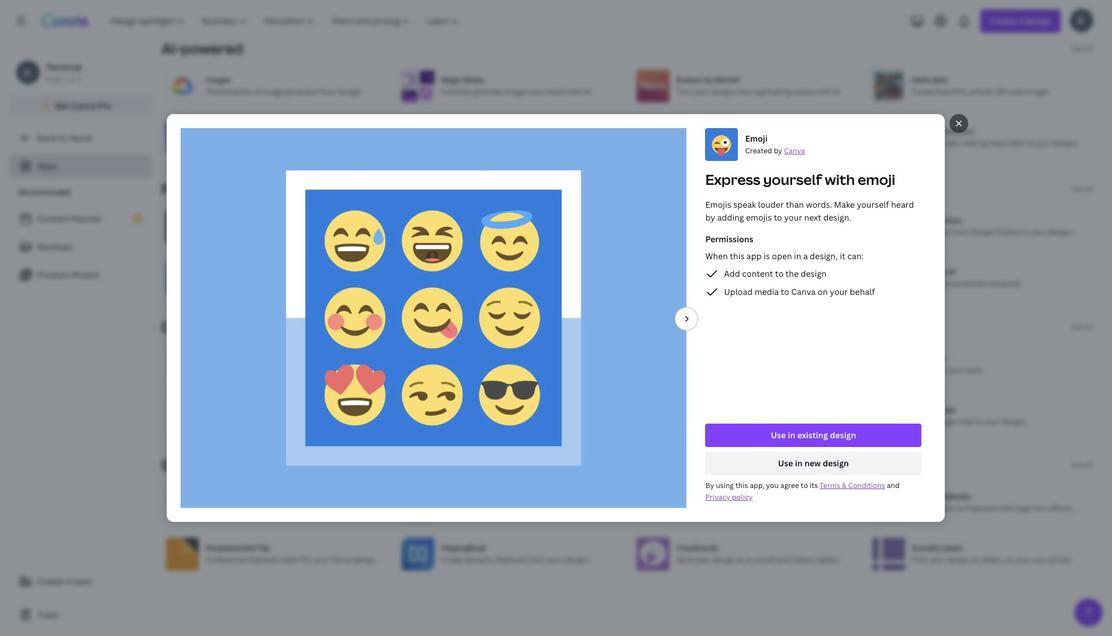 Task type: locate. For each thing, give the bounding box(es) containing it.
designs. inside instagram add your instagram photos to your designs.
[[561, 278, 589, 288]]

magic inside magic media instantly generate images and videos with ai.
[[441, 75, 462, 85]]

publish
[[235, 455, 285, 475]]

1 horizontal spatial add
[[944, 138, 957, 148]]

maps
[[938, 405, 957, 415]]

videos left ai.
[[545, 87, 567, 97]]

create inside hello qart create beautiful, artistic qr code images
[[913, 87, 935, 97]]

2 vertical spatial photos
[[71, 269, 99, 280]]

with left page-
[[294, 503, 309, 513]]

flip
[[257, 543, 270, 553]]

2 see all from the top
[[1072, 184, 1094, 194]]

your inside createcards send your design as an ecard and collect replies.
[[696, 555, 711, 565]]

drive down emojis
[[703, 215, 721, 225]]

emoji inside emoji created by canva
[[746, 133, 768, 144]]

flipbooks for to
[[938, 491, 972, 501]]

design down turning
[[353, 555, 375, 565]]

use up agree
[[779, 458, 794, 469]]

with left ease
[[511, 365, 526, 375]]

yourself down emoji
[[858, 199, 890, 210]]

4 see all button from the top
[[1072, 459, 1094, 471]]

yourself inside emojis speak louder than words. make yourself heard by adding emojis to your next design.
[[858, 199, 890, 210]]

designs. inside google photos add images from google photos to your designs.
[[1049, 227, 1076, 237]]

designs. inside youtube add youtube videos to your designs.
[[538, 417, 565, 427]]

and right generate
[[530, 87, 543, 97]]

policy
[[733, 492, 753, 502]]

1 horizontal spatial effects
[[711, 503, 734, 513]]

into down neiroai
[[739, 87, 752, 97]]

emojis inside emoji add your favorite emojis to your designs.
[[738, 417, 760, 427]]

content down 'app'
[[743, 268, 774, 279]]

1 vertical spatial dynamic
[[466, 555, 495, 565]]

photos down mockups link
[[71, 269, 99, 280]]

create left team
[[37, 576, 64, 587]]

dynamic down flippingbook
[[466, 555, 495, 565]]

design right existing
[[831, 430, 857, 441]]

louder
[[759, 199, 785, 210]]

and
[[530, 87, 543, 97], [507, 227, 520, 237], [265, 278, 278, 288], [205, 455, 232, 475], [888, 480, 901, 490], [736, 503, 749, 513], [777, 555, 790, 565]]

photos
[[938, 215, 962, 225], [997, 227, 1021, 237], [71, 269, 99, 280]]

this left 'app'
[[731, 250, 745, 262]]

your inside google photos add images from google photos to your designs.
[[1031, 227, 1047, 237]]

images inside google photos add images from google photos to your designs.
[[928, 227, 952, 237]]

turn for avatars by neiroai turn your designs into captivating videos with ai
[[677, 87, 692, 97]]

youtube down random
[[457, 417, 486, 427]]

in inside permissions when this app is open in a design, it can:
[[795, 250, 802, 262]]

1 horizontal spatial yourself
[[858, 199, 890, 210]]

2 horizontal spatial from
[[953, 227, 970, 237]]

0 vertical spatial facebook
[[677, 267, 710, 277]]

0 vertical spatial turn
[[677, 87, 692, 97]]

design left as
[[713, 555, 735, 565]]

beautiful,
[[937, 87, 969, 97]]

1 vertical spatial content
[[492, 503, 519, 513]]

0 vertical spatial emoji
[[746, 133, 768, 144]]

google drive add your google drive photos to your designs.
[[677, 215, 834, 237]]

turn right page
[[1034, 503, 1048, 513]]

elevate
[[206, 365, 231, 375]]

a left map
[[928, 417, 932, 427]]

list for when this app is open in a design, it can:
[[706, 267, 923, 299]]

photos up childbook.ai
[[938, 215, 962, 225]]

design inside simplebooklet flip professional flipbook maker for your canva design
[[353, 555, 375, 565]]

your inside d-id ai presenters instantly add a talking head video to your designs
[[1037, 138, 1052, 148]]

effects inside heyzine flipbooks page turn effects and slideshows for your design
[[711, 503, 734, 513]]

lorem ipsum revolutionizing placeholders
[[677, 353, 775, 375]]

your inside the avatars by neiroai turn your designs into captivating videos with ai
[[694, 87, 710, 97]]

your inside list
[[831, 286, 849, 297]]

design,
[[811, 250, 839, 262]]

add down presenters
[[944, 138, 957, 148]]

a left design,
[[804, 250, 809, 262]]

a left team
[[66, 576, 70, 587]]

flipbooks
[[261, 503, 292, 513], [967, 503, 998, 513], [496, 555, 528, 565]]

designs. inside sharepoint access your assets and add them to your designs.
[[582, 227, 609, 237]]

emoji up created at right
[[746, 133, 768, 144]]

see for essentials
[[1072, 322, 1084, 332]]

by inside emoji created by canva
[[775, 146, 783, 156]]

1 see all button from the top
[[1072, 43, 1094, 54]]

0 horizontal spatial designs
[[711, 87, 737, 97]]

photos for instagram add your instagram photos to your designs.
[[510, 278, 534, 288]]

flipbooks down schedule your content to all social platforms
[[496, 555, 528, 565]]

0 horizontal spatial effects
[[356, 503, 379, 513]]

1 vertical spatial for
[[302, 555, 312, 565]]

apps
[[37, 160, 58, 171]]

heyzine flipbooks page turn effects and slideshows for your design
[[677, 491, 841, 513]]

photos inside google drive add your google drive photos to your designs.
[[755, 227, 779, 237]]

0 horizontal spatial for
[[302, 555, 312, 565]]

this for app,
[[736, 480, 749, 490]]

flipbooks inside publuu flipbooks save designs to flipbooks with page turn effects.
[[938, 491, 972, 501]]

1 horizontal spatial flipbooks
[[496, 555, 528, 565]]

publuu
[[913, 491, 937, 501]]

2 horizontal spatial designs
[[1054, 138, 1080, 148]]

1 horizontal spatial designs
[[930, 503, 956, 513]]

images right generate
[[505, 87, 528, 97]]

0 vertical spatial by
[[705, 75, 713, 85]]

1 turn from the top
[[677, 87, 692, 97]]

see all button for and
[[1072, 459, 1094, 471]]

and right "conditions"
[[888, 480, 901, 490]]

canva up express yourself with emoji
[[785, 146, 806, 156]]

photos inside the facebook add your facebook photos to your designs.
[[744, 278, 768, 288]]

get
[[55, 100, 69, 111]]

2 see all button from the top
[[1072, 183, 1094, 195]]

1 effects from the left
[[356, 503, 379, 513]]

list containing content planner
[[9, 207, 152, 287]]

0 vertical spatial add
[[944, 138, 957, 148]]

images inside sketch to life turn sketches into realistic images
[[769, 138, 793, 148]]

designs
[[711, 87, 737, 97], [1054, 138, 1080, 148], [930, 503, 956, 513]]

add left map
[[913, 417, 926, 427]]

use left existing
[[772, 430, 787, 441]]

ecardify labels print your design on labels, on your own printer.
[[913, 543, 1074, 565]]

instagram down 'access'
[[441, 267, 476, 277]]

2 horizontal spatial videos
[[793, 87, 816, 97]]

emojis down louder
[[747, 212, 773, 223]]

to inside youtube add youtube videos to your designs.
[[512, 417, 519, 427]]

with left ai.
[[569, 87, 583, 97]]

facebook
[[677, 267, 710, 277], [710, 278, 742, 288]]

0 vertical spatial drive
[[703, 215, 721, 225]]

0 horizontal spatial dynamic
[[230, 503, 259, 513]]

is
[[764, 250, 771, 262]]

add inside youtube add youtube videos to your designs.
[[441, 417, 455, 427]]

flipbooks up the flip
[[261, 503, 292, 513]]

to inside google drive add your google drive photos to your designs.
[[781, 227, 788, 237]]

on down design,
[[819, 286, 829, 297]]

1 vertical spatial add
[[521, 227, 534, 237]]

your inside google maps add a google map to your designs.
[[985, 417, 1000, 427]]

photos up storybook
[[997, 227, 1021, 237]]

1 horizontal spatial photos
[[938, 215, 962, 225]]

see all for and
[[1072, 460, 1094, 470]]

google right generator
[[338, 87, 362, 97]]

design inside ecardify labels print your design on labels, on your own printer.
[[948, 555, 970, 565]]

2 horizontal spatial ai
[[930, 126, 937, 136]]

list containing add content to the design
[[706, 267, 923, 299]]

videos right captivating
[[793, 87, 816, 97]]

add left permissions
[[677, 227, 691, 237]]

emojis right favorite
[[738, 417, 760, 427]]

captivating
[[754, 87, 792, 97]]

content left social on the bottom of page
[[492, 503, 519, 513]]

make
[[835, 199, 856, 210]]

emoji created by canva
[[746, 133, 806, 156]]

placeholders
[[731, 365, 775, 375]]

canva inside get canva pro button
[[71, 100, 96, 111]]

back to home
[[37, 132, 92, 143]]

photorealistic
[[206, 87, 253, 97]]

designs down neiroai
[[711, 87, 737, 97]]

3 see all button from the top
[[1072, 321, 1094, 333]]

1 vertical spatial emoji
[[677, 405, 696, 415]]

0 horizontal spatial ai
[[255, 87, 262, 97]]

created
[[746, 146, 773, 156]]

photos up 'is'
[[755, 227, 779, 237]]

facebook add your facebook photos to your designs.
[[677, 267, 823, 288]]

terms & conditions link
[[820, 480, 886, 490]]

0 vertical spatial content
[[743, 268, 774, 279]]

this
[[731, 250, 745, 262], [736, 480, 749, 490]]

a down childbook.ai
[[937, 278, 941, 288]]

1 horizontal spatial dynamic
[[466, 555, 495, 565]]

1 vertical spatial into
[[725, 138, 739, 148]]

to inside instagram add your instagram photos to your designs.
[[535, 278, 542, 288]]

instagram add your instagram photos to your designs.
[[441, 267, 589, 288]]

ai for d-id ai presenters
[[930, 126, 937, 136]]

to inside d-id ai presenters instantly add a talking head video to your designs
[[1028, 138, 1035, 148]]

1 vertical spatial magic
[[441, 122, 462, 132]]

with left page
[[1000, 503, 1014, 513]]

create inside flippingbook create dynamic flipbooks from your designs.
[[441, 555, 464, 565]]

canva
[[71, 100, 96, 111], [785, 146, 806, 156], [792, 286, 817, 297], [330, 555, 351, 565]]

generate
[[473, 87, 503, 97]]

0 horizontal spatial on
[[819, 286, 829, 297]]

1 flipbooks from the left
[[706, 491, 739, 501]]

realistic
[[741, 138, 767, 148]]

list
[[9, 207, 152, 287], [706, 267, 923, 299]]

design down the labels
[[948, 555, 970, 565]]

by down emojis
[[706, 212, 716, 223]]

images right realistic
[[769, 138, 793, 148]]

videos inside youtube add youtube videos to your designs.
[[488, 417, 510, 427]]

design down terms
[[818, 503, 841, 513]]

and inside heyzine flipbooks page turn effects and slideshows for your design
[[736, 503, 749, 513]]

1 vertical spatial by
[[775, 146, 783, 156]]

1 vertical spatial drive
[[735, 227, 753, 237]]

4 see from the top
[[1072, 460, 1084, 470]]

1 vertical spatial from
[[953, 227, 970, 237]]

designs inside d-id ai presenters instantly add a talking head video to your designs
[[1054, 138, 1080, 148]]

0 horizontal spatial photos
[[71, 269, 99, 280]]

photos for product photos
[[71, 269, 99, 280]]

content
[[743, 268, 774, 279], [492, 503, 519, 513]]

use in existing design
[[772, 430, 857, 441]]

1 vertical spatial this
[[736, 480, 749, 490]]

1 vertical spatial use
[[779, 458, 794, 469]]

2 vertical spatial by
[[706, 212, 716, 223]]

this inside the by using this app, you agree to its terms & conditions and privacy policy
[[736, 480, 749, 490]]

photos inside instagram add your instagram photos to your designs.
[[510, 278, 534, 288]]

0 horizontal spatial media
[[303, 278, 323, 288]]

top level navigation element
[[103, 9, 470, 33]]

create inside button
[[37, 576, 64, 587]]

1 horizontal spatial list
[[706, 267, 923, 299]]

see all
[[1072, 43, 1094, 53], [1072, 184, 1094, 194], [1072, 322, 1094, 332], [1072, 460, 1094, 470]]

0 vertical spatial use
[[772, 430, 787, 441]]

create down hello
[[913, 87, 935, 97]]

0 horizontal spatial list
[[9, 207, 152, 287]]

add down 'access'
[[441, 278, 455, 288]]

video,
[[221, 278, 242, 288]]

effects right turning
[[356, 503, 379, 513]]

content planner link
[[9, 207, 152, 231]]

1 horizontal spatial emoji
[[746, 133, 768, 144]]

youtube
[[441, 405, 471, 415], [457, 417, 486, 427]]

instantly down media on the top left of the page
[[441, 87, 472, 97]]

media
[[463, 75, 484, 85]]

create down childbook.ai
[[913, 278, 935, 288]]

from down social on the bottom of page
[[529, 555, 546, 565]]

4 see all from the top
[[1072, 460, 1094, 470]]

effects down 'privacy'
[[711, 503, 734, 513]]

magic left morph
[[441, 122, 462, 132]]

effects
[[356, 503, 379, 513], [711, 503, 734, 513]]

designs down the publuu on the right of the page
[[930, 503, 956, 513]]

see all button
[[1072, 43, 1094, 54], [1072, 183, 1094, 195], [1072, 321, 1094, 333], [1072, 459, 1094, 471]]

media down add content to the design
[[755, 286, 780, 297]]

a down presenters
[[959, 138, 963, 148]]

1 turn from the left
[[695, 503, 709, 513]]

drive down adding
[[735, 227, 753, 237]]

google down maps at right bottom
[[934, 417, 957, 427]]

yourself up than
[[764, 170, 823, 189]]

turn inside the avatars by neiroai turn your designs into captivating videos with ai
[[677, 87, 692, 97]]

designs right video
[[1054, 138, 1080, 148]]

dynamic
[[230, 503, 259, 513], [466, 555, 495, 565]]

turn inside publuu flipbooks save designs to flipbooks with page turn effects.
[[1034, 503, 1048, 513]]

1 horizontal spatial for
[[790, 503, 799, 513]]

2 horizontal spatial photos
[[997, 227, 1021, 237]]

see all for essentials
[[1072, 322, 1094, 332]]

1 vertical spatial facebook
[[710, 278, 742, 288]]

into left realistic
[[725, 138, 739, 148]]

add inside google maps add a google map to your designs.
[[913, 417, 926, 427]]

from inside flippingbook create dynamic flipbooks from your designs.
[[529, 555, 546, 565]]

create a team button
[[9, 570, 152, 593]]

flipbooks left page
[[967, 503, 998, 513]]

into inside sketch to life turn sketches into realistic images
[[725, 138, 739, 148]]

and inside sharepoint access your assets and add them to your designs.
[[507, 227, 520, 237]]

turn down avatars
[[677, 87, 692, 97]]

instagram down assets
[[474, 278, 508, 288]]

planner
[[72, 213, 102, 224]]

ai inside d-id ai presenters instantly add a talking head video to your designs
[[930, 126, 937, 136]]

for
[[790, 503, 799, 513], [302, 555, 312, 565]]

ai inside the avatars by neiroai turn your designs into captivating videos with ai
[[834, 87, 841, 97]]

0 vertical spatial for
[[790, 503, 799, 513]]

emojis inside emojis speak louder than words. make yourself heard by adding emojis to your next design.
[[747, 212, 773, 223]]

1 vertical spatial yourself
[[858, 199, 890, 210]]

image
[[264, 87, 284, 97]]

emoji for emoji add your favorite emojis to your designs.
[[677, 405, 696, 415]]

1 see all from the top
[[1072, 43, 1094, 53]]

hello
[[913, 75, 931, 85]]

and right assets
[[507, 227, 520, 237]]

0 vertical spatial magic
[[441, 75, 462, 85]]

1 horizontal spatial turn
[[1034, 503, 1048, 513]]

2 turn from the top
[[677, 138, 692, 148]]

brand
[[206, 417, 226, 427]]

this inside permissions when this app is open in a design, it can:
[[731, 250, 745, 262]]

into inside the avatars by neiroai turn your designs into captivating videos with ai
[[739, 87, 752, 97]]

emoji down revolutionizing
[[677, 405, 696, 415]]

0 vertical spatial emojis
[[747, 212, 773, 223]]

add for instantly
[[944, 138, 957, 148]]

0 vertical spatial instantly
[[441, 87, 472, 97]]

designs. inside flippingbook create dynamic flipbooks from your designs.
[[565, 555, 592, 565]]

2 vertical spatial from
[[529, 555, 546, 565]]

1 horizontal spatial flipbooks
[[938, 491, 972, 501]]

google down adding
[[710, 227, 734, 237]]

0 vertical spatial designs
[[711, 87, 737, 97]]

0 horizontal spatial emoji
[[677, 405, 696, 415]]

1 horizontal spatial from
[[529, 555, 546, 565]]

instantly down id
[[913, 138, 943, 148]]

emojis
[[747, 212, 773, 223], [738, 417, 760, 427]]

add inside the facebook add your facebook photos to your designs.
[[677, 278, 691, 288]]

photos down 'app'
[[744, 278, 768, 288]]

1 vertical spatial emojis
[[738, 417, 760, 427]]

use for use in new design
[[779, 458, 794, 469]]

2 magic from the top
[[441, 122, 462, 132]]

add video, music and online media to your designs.
[[206, 278, 379, 288]]

add inside google drive add your google drive photos to your designs.
[[677, 227, 691, 237]]

content
[[37, 213, 70, 224]]

0 vertical spatial from
[[320, 87, 336, 97]]

share
[[162, 455, 203, 475]]

youtube down craft
[[441, 405, 471, 415]]

2 vertical spatial designs
[[930, 503, 956, 513]]

1 magic from the top
[[441, 75, 462, 85]]

add for and
[[521, 227, 534, 237]]

all for and
[[1086, 460, 1094, 470]]

this up policy
[[736, 480, 749, 490]]

1 horizontal spatial drive
[[735, 227, 753, 237]]

0 horizontal spatial instantly
[[441, 87, 472, 97]]

0 horizontal spatial from
[[320, 87, 336, 97]]

life
[[712, 126, 724, 136]]

trash
[[37, 609, 59, 620]]

revolutionizing
[[677, 365, 729, 375]]

create down flippingbook
[[441, 555, 464, 565]]

turn inside sketch to life turn sketches into realistic images
[[677, 138, 692, 148]]

from right generator
[[320, 87, 336, 97]]

qart
[[932, 75, 949, 85]]

new
[[805, 458, 822, 469]]

them
[[536, 227, 554, 237]]

productivity
[[162, 179, 250, 198]]

0 vertical spatial yourself
[[764, 170, 823, 189]]

add
[[944, 138, 957, 148], [521, 227, 534, 237]]

a
[[959, 138, 963, 148], [804, 250, 809, 262], [937, 278, 941, 288], [928, 417, 932, 427], [66, 576, 70, 587]]

dynamic up simplebooklet
[[230, 503, 259, 513]]

flipbooks right the publuu on the right of the page
[[938, 491, 972, 501]]

1 horizontal spatial instantly
[[913, 138, 943, 148]]

add inside d-id ai presenters instantly add a talking head video to your designs
[[944, 138, 957, 148]]

videos
[[545, 87, 567, 97], [793, 87, 816, 97], [488, 417, 510, 427]]

3 see from the top
[[1072, 322, 1084, 332]]

get canva pro button
[[9, 95, 152, 117]]

1 vertical spatial designs
[[1054, 138, 1080, 148]]

3 see all from the top
[[1072, 322, 1094, 332]]

1 vertical spatial instantly
[[913, 138, 943, 148]]

0 vertical spatial this
[[731, 250, 745, 262]]

videos inside magic media instantly generate images and videos with ai.
[[545, 87, 567, 97]]

product photos link
[[9, 263, 152, 287]]

images up childbook.ai
[[928, 227, 952, 237]]

add left upload
[[677, 278, 691, 288]]

in right open at right
[[795, 250, 802, 262]]

2 effects from the left
[[711, 503, 734, 513]]

0 vertical spatial into
[[739, 87, 752, 97]]

for right maker
[[302, 555, 312, 565]]

design.
[[824, 212, 852, 223]]

with right captivating
[[817, 87, 832, 97]]

to inside emojis speak louder than words. make yourself heard by adding emojis to your next design.
[[775, 212, 783, 223]]

add
[[677, 227, 691, 237], [913, 227, 926, 237], [725, 268, 741, 279], [206, 278, 220, 288], [441, 278, 455, 288], [677, 278, 691, 288], [441, 417, 455, 427], [677, 417, 691, 427], [913, 417, 926, 427]]

1 vertical spatial turn
[[677, 138, 692, 148]]

0 horizontal spatial flipbooks
[[706, 491, 739, 501]]

design
[[801, 268, 827, 279], [831, 430, 857, 441], [824, 458, 850, 469], [818, 503, 841, 513], [353, 555, 375, 565], [713, 555, 735, 565], [948, 555, 970, 565]]

mockups link
[[9, 235, 152, 259]]

1 horizontal spatial ai
[[834, 87, 841, 97]]

publuu flipbooks save designs to flipbooks with page turn effects.
[[913, 491, 1075, 513]]

to inside google photos add images from google photos to your designs.
[[1023, 227, 1030, 237]]

2 see from the top
[[1072, 184, 1084, 194]]

on left labels,
[[972, 555, 980, 565]]

0 horizontal spatial yourself
[[764, 170, 823, 189]]

designs. inside google drive add your google drive photos to your designs.
[[807, 227, 834, 237]]

0 vertical spatial photos
[[938, 215, 962, 225]]

0 horizontal spatial turn
[[695, 503, 709, 513]]

google left adding
[[677, 215, 701, 225]]

1 see from the top
[[1072, 43, 1084, 53]]

2 flipbooks from the left
[[938, 491, 972, 501]]

ai inside imagen photorealistic ai image generator from google
[[255, 87, 262, 97]]

add left the them
[[521, 227, 534, 237]]

artistic
[[971, 87, 995, 97]]

0 horizontal spatial videos
[[488, 417, 510, 427]]

1 horizontal spatial videos
[[545, 87, 567, 97]]

turn down heyzine
[[695, 503, 709, 513]]

from inside imagen photorealistic ai image generator from google
[[320, 87, 336, 97]]

2 horizontal spatial flipbooks
[[967, 503, 998, 513]]

yourself
[[764, 170, 823, 189], [858, 199, 890, 210]]

add inside sharepoint access your assets and add them to your designs.
[[521, 227, 534, 237]]

2 horizontal spatial on
[[1006, 555, 1014, 565]]

2 turn from the left
[[1034, 503, 1048, 513]]

media right online
[[303, 278, 323, 288]]

and right share
[[205, 455, 232, 475]]

0 horizontal spatial add
[[521, 227, 534, 237]]

turn down sketch
[[677, 138, 692, 148]]



Task type: describe. For each thing, give the bounding box(es) containing it.
express
[[706, 170, 761, 189]]

images inside hello qart create beautiful, artistic qr code images
[[1027, 87, 1051, 97]]

recommended
[[19, 187, 70, 197]]

to inside the facebook add your facebook photos to your designs.
[[769, 278, 776, 288]]

typecraft customize your texts
[[913, 353, 984, 375]]

agree
[[781, 480, 800, 490]]

replies.
[[816, 555, 841, 565]]

1 vertical spatial instagram
[[474, 278, 508, 288]]

your inside flippingbook create dynamic flipbooks from your designs.
[[548, 555, 563, 565]]

sharepoint
[[441, 215, 479, 225]]

avatars by neiroai turn your designs into captivating videos with ai
[[677, 75, 841, 97]]

flipbooks inside publuu flipbooks save designs to flipbooks with page turn effects.
[[967, 503, 998, 513]]

a inside d-id ai presenters instantly add a talking head video to your designs
[[959, 138, 963, 148]]

1 horizontal spatial media
[[755, 286, 780, 297]]

a inside google maps add a google map to your designs.
[[928, 417, 932, 427]]

at
[[248, 417, 255, 427]]

videos inside the avatars by neiroai turn your designs into captivating videos with ai
[[793, 87, 816, 97]]

turning
[[329, 503, 354, 513]]

youtube add youtube videos to your designs.
[[441, 405, 565, 427]]

it
[[841, 250, 846, 262]]

a inside create a team button
[[66, 576, 70, 587]]

magic media instantly generate images and videos with ai.
[[441, 75, 594, 97]]

than
[[787, 199, 805, 210]]

google inside imagen photorealistic ai image generator from google
[[338, 87, 362, 97]]

generator
[[285, 87, 318, 97]]

as
[[737, 555, 744, 565]]

by inside emojis speak louder than words. make yourself heard by adding emojis to your next design.
[[706, 212, 716, 223]]

by inside the avatars by neiroai turn your designs into captivating videos with ai
[[705, 75, 713, 85]]

to inside google maps add a google map to your designs.
[[976, 417, 983, 427]]

brand logos at your fingertips.
[[206, 417, 308, 427]]

with inside magic media instantly generate images and videos with ai.
[[569, 87, 583, 97]]

your inside heyzine flipbooks page turn effects and slideshows for your design
[[801, 503, 817, 513]]

emoji for emoji created by canva
[[746, 133, 768, 144]]

add content to the design
[[725, 268, 827, 279]]

flippingbook create dynamic flipbooks from your designs.
[[441, 543, 592, 565]]

ai-powered
[[162, 39, 243, 58]]

all for powered
[[1086, 43, 1094, 53]]

to inside the by using this app, you agree to its terms & conditions and privacy policy
[[802, 480, 809, 490]]

a inside childbook.ai create a personalized storybook
[[937, 278, 941, 288]]

list for recommended
[[9, 207, 152, 287]]

magic morph
[[441, 122, 486, 132]]

canva inside simplebooklet flip professional flipbook maker for your canva design
[[330, 555, 351, 565]]

to inside publuu flipbooks save designs to flipbooks with page turn effects.
[[958, 503, 965, 513]]

access
[[441, 227, 465, 237]]

hello qart create beautiful, artistic qr code images
[[913, 75, 1051, 97]]

online
[[280, 278, 301, 288]]

with inside the avatars by neiroai turn your designs into captivating videos with ai
[[817, 87, 832, 97]]

1 vertical spatial photos
[[997, 227, 1021, 237]]

ease
[[527, 365, 543, 375]]

free •
[[47, 74, 67, 84]]

elevate your palette effortlessly
[[206, 365, 314, 375]]

google left maps at right bottom
[[913, 405, 937, 415]]

see all for powered
[[1072, 43, 1094, 53]]

create inside childbook.ai create a personalized storybook
[[913, 278, 935, 288]]

send
[[677, 555, 694, 565]]

neiroai
[[715, 75, 741, 85]]

to
[[702, 126, 710, 136]]

canva down the the
[[792, 286, 817, 297]]

childbook.ai create a personalized storybook
[[913, 267, 1022, 288]]

powered
[[181, 39, 243, 58]]

ai.
[[585, 87, 594, 97]]

designs. inside google maps add a google map to your designs.
[[1002, 417, 1029, 427]]

magic for magic morph
[[441, 122, 462, 132]]

in left existing
[[789, 430, 796, 441]]

and inside the by using this app, you agree to its terms & conditions and privacy policy
[[888, 480, 901, 490]]

&
[[843, 480, 847, 490]]

mockups
[[37, 241, 73, 252]]

trash link
[[9, 603, 152, 627]]

1 horizontal spatial on
[[972, 555, 980, 565]]

your inside simplebooklet flip professional flipbook maker for your canva design
[[313, 555, 329, 565]]

from for flippingbook create dynamic flipbooks from your designs.
[[529, 555, 546, 565]]

ai for imagen
[[255, 87, 262, 97]]

canva.
[[295, 227, 318, 237]]

labels
[[943, 543, 963, 553]]

imagen
[[206, 75, 231, 85]]

next
[[805, 212, 822, 223]]

use for use in existing design
[[772, 430, 787, 441]]

page
[[1016, 503, 1032, 513]]

the
[[786, 268, 799, 279]]

imagen photorealistic ai image generator from google
[[206, 75, 362, 97]]

platforms
[[560, 503, 593, 513]]

design inside createcards send your design as an ecard and collect replies.
[[713, 555, 735, 565]]

enhancer
[[206, 126, 238, 136]]

designs. inside emoji add your favorite emojis to your designs.
[[788, 417, 815, 427]]

add left video,
[[206, 278, 220, 288]]

designs. inside the facebook add your facebook photos to your designs.
[[795, 278, 823, 288]]

photos for google photos add images from google photos to your designs.
[[938, 215, 962, 225]]

behalf
[[851, 286, 876, 297]]

create up simplebooklet
[[206, 503, 228, 513]]

a inside permissions when this app is open in a design, it can:
[[804, 250, 809, 262]]

and inside createcards send your design as an ecard and collect replies.
[[777, 555, 790, 565]]

sharepoint access your assets and add them to your designs.
[[441, 215, 609, 237]]

with inside publuu flipbooks save designs to flipbooks with page turn effects.
[[1000, 503, 1014, 513]]

upload
[[725, 286, 753, 297]]

ipsum
[[701, 353, 722, 363]]

0 horizontal spatial drive
[[703, 215, 721, 225]]

your inside typecraft customize your texts
[[950, 365, 965, 375]]

instantly inside magic media instantly generate images and videos with ai.
[[441, 87, 472, 97]]

page-
[[310, 503, 329, 513]]

this for app
[[731, 250, 745, 262]]

for inside heyzine flipbooks page turn effects and slideshows for your design
[[790, 503, 799, 513]]

0 horizontal spatial flipbooks
[[261, 503, 292, 513]]

add inside instagram add your instagram photos to your designs.
[[441, 278, 455, 288]]

by
[[706, 480, 715, 490]]

its
[[810, 480, 819, 490]]

d-id ai presenters instantly add a talking head video to your designs
[[913, 126, 1080, 148]]

design up terms
[[824, 458, 850, 469]]

in left canva.
[[287, 227, 293, 237]]

1 vertical spatial youtube
[[457, 417, 486, 427]]

magic for magic media instantly generate images and videos with ai.
[[441, 75, 462, 85]]

get canva pro
[[55, 100, 111, 111]]

google down the heard
[[913, 215, 937, 225]]

1
[[78, 74, 81, 84]]

all
[[206, 227, 215, 237]]

with up make
[[826, 170, 856, 189]]

add inside emoji add your favorite emojis to your designs.
[[677, 417, 691, 427]]

createcards
[[677, 543, 719, 553]]

google photos add images from google photos to your designs.
[[913, 215, 1076, 237]]

see all button for essentials
[[1072, 321, 1094, 333]]

add up upload
[[725, 268, 741, 279]]

avatars
[[677, 75, 703, 85]]

childbook.ai
[[913, 267, 957, 277]]

and right music
[[265, 278, 278, 288]]

typecraft
[[913, 353, 946, 363]]

create dynamic flipbooks with page-turning effects
[[206, 503, 379, 513]]

•
[[64, 74, 67, 84]]

turn for sketch to life turn sketches into realistic images
[[677, 138, 692, 148]]

lorem
[[677, 353, 699, 363]]

1 horizontal spatial content
[[743, 268, 774, 279]]

conditions
[[849, 480, 886, 490]]

all for essentials
[[1086, 322, 1094, 332]]

see for and
[[1072, 460, 1084, 470]]

google up childbook.ai create a personalized storybook
[[971, 227, 995, 237]]

talking
[[965, 138, 987, 148]]

canva link
[[785, 146, 806, 156]]

an
[[746, 555, 754, 565]]

0 vertical spatial instagram
[[441, 267, 476, 277]]

to inside sharepoint access your assets and add them to your designs.
[[556, 227, 563, 237]]

app
[[747, 250, 762, 262]]

qr
[[997, 87, 1007, 97]]

photos for facebook add your facebook photos to your designs.
[[744, 278, 768, 288]]

design inside heyzine flipbooks page turn effects and slideshows for your design
[[818, 503, 841, 513]]

turn inside heyzine flipbooks page turn effects and slideshows for your design
[[695, 503, 709, 513]]

and inside magic media instantly generate images and videos with ai.
[[530, 87, 543, 97]]

flipbooks for effects
[[706, 491, 739, 501]]

presenters
[[939, 126, 975, 136]]

your inside youtube add youtube videos to your designs.
[[521, 417, 536, 427]]

see for powered
[[1072, 43, 1084, 53]]

personalized
[[942, 278, 986, 288]]

content planner
[[37, 213, 102, 224]]

privacy policy link
[[706, 492, 753, 502]]

sketch to life turn sketches into realistic images
[[677, 126, 793, 148]]

design down design,
[[801, 268, 827, 279]]

flipbooks inside flippingbook create dynamic flipbooks from your designs.
[[496, 555, 528, 565]]

ecard
[[756, 555, 775, 565]]

with inside wave generator craft random waves with ease
[[511, 365, 526, 375]]

social
[[539, 503, 558, 513]]

head
[[989, 138, 1006, 148]]

add inside google photos add images from google photos to your designs.
[[913, 227, 926, 237]]

in left new
[[796, 458, 803, 469]]

images inside magic media instantly generate images and videos with ai.
[[505, 87, 528, 97]]

upload media to canva on your behalf
[[725, 286, 876, 297]]

page
[[677, 503, 693, 513]]

heard
[[892, 199, 915, 210]]

logos
[[228, 417, 246, 427]]

canva inside emoji created by canva
[[785, 146, 806, 156]]

0 vertical spatial dynamic
[[230, 503, 259, 513]]

printer.
[[1049, 555, 1074, 565]]

0 vertical spatial youtube
[[441, 405, 471, 415]]

your inside emojis speak louder than words. make yourself heard by adding emojis to your next design.
[[785, 212, 803, 223]]

designs inside publuu flipbooks save designs to flipbooks with page turn effects.
[[930, 503, 956, 513]]

to inside emoji add your favorite emojis to your designs.
[[762, 417, 769, 427]]

designs inside the avatars by neiroai turn your designs into captivating videos with ai
[[711, 87, 737, 97]]

for inside simplebooklet flip professional flipbook maker for your canva design
[[302, 555, 312, 565]]

by using this app, you agree to its terms & conditions and privacy policy
[[706, 480, 901, 502]]

dynamic inside flippingbook create dynamic flipbooks from your designs.
[[466, 555, 495, 565]]

wave
[[441, 353, 460, 363]]

see all button for powered
[[1072, 43, 1094, 54]]

instantly inside d-id ai presenters instantly add a talking head video to your designs
[[913, 138, 943, 148]]

all your frontify assets, in canva.
[[206, 227, 318, 237]]

0 horizontal spatial content
[[492, 503, 519, 513]]

emoji add your favorite emojis to your designs.
[[677, 405, 815, 427]]

simplebooklet
[[206, 543, 256, 553]]

from for google photos add images from google photos to your designs.
[[953, 227, 970, 237]]



Task type: vqa. For each thing, say whether or not it's contained in the screenshot.
top the content
yes



